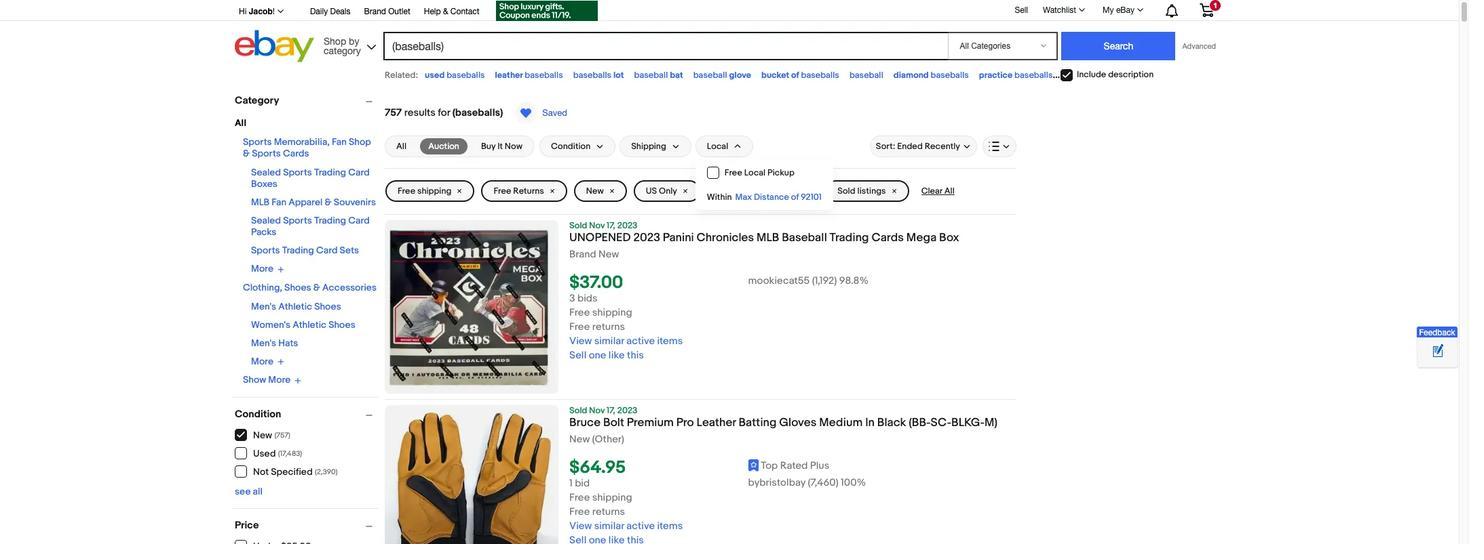 Task type: locate. For each thing, give the bounding box(es) containing it.
fan down boxes
[[272, 197, 286, 208]]

(other)
[[592, 434, 624, 447]]

medium
[[819, 417, 863, 430]]

price
[[235, 519, 259, 532]]

trading up 98.8% on the right of the page
[[830, 231, 869, 245]]

0 vertical spatial sealed
[[251, 167, 281, 178]]

my ebay
[[1103, 5, 1135, 15]]

1 vertical spatial view
[[569, 521, 592, 533]]

shop left the by
[[324, 36, 346, 46]]

sold left bolt
[[569, 406, 587, 417]]

baseballs right leather on the left
[[525, 70, 563, 81]]

listings for completed listings
[[767, 186, 795, 197]]

& right help
[[443, 7, 448, 16]]

all
[[253, 486, 263, 498]]

items
[[657, 335, 683, 348], [657, 521, 683, 533]]

sell left watchlist
[[1015, 5, 1028, 15]]

0 vertical spatial view similar active items link
[[569, 335, 683, 348]]

new down the bruce
[[569, 434, 590, 447]]

baseball left glove
[[693, 70, 727, 81]]

baseballs for practice baseballs
[[1015, 70, 1053, 81]]

sports
[[243, 136, 272, 148], [252, 148, 281, 159], [283, 167, 312, 178], [283, 215, 312, 227], [251, 245, 280, 257]]

sold down the new link
[[569, 221, 587, 231]]

sports down the category
[[243, 136, 272, 148]]

similar up the 'sell one like this' link on the left of page
[[594, 335, 624, 348]]

all down '757'
[[396, 141, 407, 152]]

1 vertical spatial shipping
[[592, 307, 632, 320]]

1 vertical spatial sold
[[569, 221, 587, 231]]

sell left one
[[569, 350, 587, 362]]

similar inside mookiecat55 (1,192) 98.8% 3 bids free shipping free returns view similar active items sell one like this
[[594, 335, 624, 348]]

free
[[725, 168, 742, 178], [398, 186, 415, 197], [494, 186, 511, 197], [569, 307, 590, 320], [569, 321, 590, 334], [569, 492, 590, 505], [569, 506, 590, 519]]

sold inside sold  nov 17, 2023 bruce bolt premium pro leather batting gloves medium in black (bb-sc-blkg-m) new (other)
[[569, 406, 587, 417]]

trading inside "sold  nov 17, 2023 unopened 2023 panini chronicles mlb baseball trading cards mega box brand new"
[[830, 231, 869, 245]]

more button up "show more"
[[251, 356, 284, 368]]

1 vertical spatial active
[[627, 521, 655, 533]]

cards up "sealed sports trading card boxes" link
[[283, 148, 309, 159]]

1 vertical spatial more button
[[251, 356, 284, 368]]

saved
[[542, 108, 567, 118]]

listings down pickup
[[767, 186, 795, 197]]

clear all link
[[916, 181, 960, 202]]

active
[[627, 335, 655, 348], [627, 521, 655, 533]]

shipping button
[[620, 136, 691, 157]]

1 vertical spatial mlb
[[757, 231, 779, 245]]

men's athletic shoes link
[[251, 301, 341, 312]]

condition
[[551, 141, 591, 152], [235, 408, 281, 421]]

1 sealed from the top
[[251, 167, 281, 178]]

0 horizontal spatial listings
[[767, 186, 795, 197]]

shoes down accessories
[[329, 319, 355, 331]]

batting
[[739, 417, 777, 430]]

0 horizontal spatial local
[[707, 141, 728, 152]]

similar
[[594, 335, 624, 348], [594, 521, 624, 533]]

view up one
[[569, 335, 592, 348]]

baseball glove
[[693, 70, 751, 81]]

shoes down clothing, shoes & accessories link
[[314, 301, 341, 312]]

shop left all link
[[349, 136, 371, 148]]

baseballs for leather baseballs
[[525, 70, 563, 81]]

17, down the new link
[[607, 221, 615, 231]]

1 listings from the left
[[767, 186, 795, 197]]

1 vertical spatial 17,
[[607, 406, 615, 417]]

0 vertical spatial fan
[[332, 136, 347, 148]]

local up completed listings
[[744, 168, 766, 178]]

2 vertical spatial more
[[268, 375, 291, 386]]

baseballs for used baseballs
[[447, 70, 485, 81]]

1 left bid
[[569, 478, 573, 491]]

free local pickup
[[725, 168, 795, 178]]

shipping
[[631, 141, 666, 152]]

athletic down men's athletic shoes link
[[293, 319, 326, 331]]

it
[[497, 141, 503, 152]]

2 baseballs from the left
[[525, 70, 563, 81]]

& down the category
[[243, 148, 250, 159]]

1 active from the top
[[627, 335, 655, 348]]

2023 inside sold  nov 17, 2023 bruce bolt premium pro leather batting gloves medium in black (bb-sc-blkg-m) new (other)
[[617, 406, 637, 417]]

2 vertical spatial sold
[[569, 406, 587, 417]]

returns down $64.95 at bottom left
[[592, 506, 625, 519]]

help & contact
[[424, 7, 479, 16]]

brand left outlet
[[364, 7, 386, 16]]

sealed down boxes
[[251, 215, 281, 227]]

(1,192)
[[812, 275, 837, 288]]

2 vertical spatial all
[[944, 186, 955, 197]]

1 vertical spatial view similar active items link
[[569, 521, 683, 533]]

2 items from the top
[[657, 521, 683, 533]]

0 vertical spatial 17,
[[607, 221, 615, 231]]

2 horizontal spatial all
[[944, 186, 955, 197]]

more button up clothing, at bottom
[[251, 263, 284, 275]]

0 vertical spatial active
[[627, 335, 655, 348]]

1 vertical spatial similar
[[594, 521, 624, 533]]

men's down women's
[[251, 338, 276, 349]]

1 returns from the top
[[592, 321, 625, 334]]

daily deals link
[[310, 5, 350, 20]]

1 vertical spatial athletic
[[293, 319, 326, 331]]

not specified (2,390)
[[253, 467, 338, 478]]

items inside mookiecat55 (1,192) 98.8% 3 bids free shipping free returns view similar active items sell one like this
[[657, 335, 683, 348]]

fan right memorabilia,
[[332, 136, 347, 148]]

men's down clothing, at bottom
[[251, 301, 276, 312]]

sealed down memorabilia,
[[251, 167, 281, 178]]

nov down the new link
[[589, 221, 605, 231]]

0 vertical spatial more button
[[251, 263, 284, 275]]

2023 down the new link
[[617, 221, 637, 231]]

1 up advanced link on the top right of the page
[[1213, 1, 1217, 10]]

1 vertical spatial shop
[[349, 136, 371, 148]]

1 horizontal spatial mlb
[[757, 231, 779, 245]]

17, right the bruce
[[607, 406, 615, 417]]

& inside sports memorabilia, fan shop & sports cards
[[243, 148, 250, 159]]

2 view from the top
[[569, 521, 592, 533]]

0 vertical spatial cards
[[283, 148, 309, 159]]

trading
[[314, 167, 346, 178], [314, 215, 346, 227], [830, 231, 869, 245], [282, 245, 314, 257]]

1 horizontal spatial baseball
[[693, 70, 727, 81]]

boxes
[[251, 178, 277, 190]]

1 horizontal spatial fan
[[332, 136, 347, 148]]

baseball left diamond
[[850, 70, 883, 81]]

more up "show more"
[[251, 356, 273, 368]]

new inside sold  nov 17, 2023 bruce bolt premium pro leather batting gloves medium in black (bb-sc-blkg-m) new (other)
[[569, 434, 590, 447]]

shipping down bids
[[592, 307, 632, 320]]

bruce bolt premium pro leather batting gloves medium in black (bb-sc-blkg-m) heading
[[569, 417, 998, 430]]

0 horizontal spatial shop
[[324, 36, 346, 46]]

1 more button from the top
[[251, 263, 284, 275]]

2 vertical spatial shoes
[[329, 319, 355, 331]]

local inside dropdown button
[[707, 141, 728, 152]]

None submit
[[1062, 32, 1176, 60]]

baseballs for rawlings baseballs
[[1098, 70, 1136, 81]]

new
[[586, 186, 604, 197], [598, 248, 619, 261], [253, 430, 272, 442], [569, 434, 590, 447]]

sold right 92101
[[837, 186, 855, 197]]

like
[[609, 350, 625, 362]]

17, inside sold  nov 17, 2023 bruce bolt premium pro leather batting gloves medium in black (bb-sc-blkg-m) new (other)
[[607, 406, 615, 417]]

one
[[589, 350, 606, 362]]

clear all
[[921, 186, 955, 197]]

1 vertical spatial nov
[[589, 406, 605, 417]]

1 vertical spatial returns
[[592, 506, 625, 519]]

watchlist link
[[1035, 2, 1091, 18]]

brand outlet
[[364, 7, 410, 16]]

sports memorabilia, fan shop & sports cards
[[243, 136, 371, 159]]

0 horizontal spatial mlb
[[251, 197, 269, 208]]

bruce bolt premium pro leather batting gloves medium in black (bb-sc-blkg-m) image
[[385, 406, 558, 545]]

& inside the 'sealed sports trading card boxes mlb fan apparel & souvenirs sealed sports trading card packs sports trading card sets'
[[325, 197, 332, 208]]

0 vertical spatial sell
[[1015, 5, 1028, 15]]

mlb left baseball
[[757, 231, 779, 245]]

view similar active items link up this
[[569, 335, 683, 348]]

2 active from the top
[[627, 521, 655, 533]]

shoes up men's athletic shoes link
[[284, 282, 311, 293]]

1 vertical spatial all
[[396, 141, 407, 152]]

mlb inside "sold  nov 17, 2023 unopened 2023 panini chronicles mlb baseball trading cards mega box brand new"
[[757, 231, 779, 245]]

card down souvenirs at the left
[[348, 215, 370, 227]]

of right bucket
[[791, 70, 799, 81]]

0 horizontal spatial sell
[[569, 350, 587, 362]]

0 vertical spatial local
[[707, 141, 728, 152]]

0 horizontal spatial brand
[[364, 7, 386, 16]]

diamond baseballs
[[894, 70, 969, 81]]

baseballs right 'rawlings'
[[1098, 70, 1136, 81]]

shop by category
[[324, 36, 361, 56]]

buy it now link
[[473, 138, 531, 155]]

sold inside "sold  nov 17, 2023 unopened 2023 panini chronicles mlb baseball trading cards mega box brand new"
[[569, 221, 587, 231]]

shipping down $64.95 at bottom left
[[592, 492, 632, 505]]

0 vertical spatial nov
[[589, 221, 605, 231]]

similar down $64.95 at bottom left
[[594, 521, 624, 533]]

1 vertical spatial of
[[791, 192, 799, 203]]

local
[[707, 141, 728, 152], [744, 168, 766, 178]]

athletic up women's athletic shoes link at left bottom
[[278, 301, 312, 312]]

baseballs right bucket
[[801, 70, 839, 81]]

card left "sets"
[[316, 245, 338, 257]]

1 horizontal spatial condition button
[[539, 136, 616, 157]]

1 vertical spatial brand
[[569, 248, 596, 261]]

2023 up (other)
[[617, 406, 637, 417]]

free inside 'free local pickup' link
[[725, 168, 742, 178]]

used baseballs
[[425, 70, 485, 81]]

3 baseball from the left
[[850, 70, 883, 81]]

free inside free returns link
[[494, 186, 511, 197]]

of left 92101
[[791, 192, 799, 203]]

0 vertical spatial shipping
[[417, 186, 452, 197]]

1 horizontal spatial brand
[[569, 248, 596, 261]]

baseballs right diamond
[[931, 70, 969, 81]]

fan inside sports memorabilia, fan shop & sports cards
[[332, 136, 347, 148]]

new up used
[[253, 430, 272, 442]]

sold listings
[[837, 186, 886, 197]]

1 17, from the top
[[607, 221, 615, 231]]

accessories
[[322, 282, 377, 293]]

2023 for $37.00
[[617, 221, 637, 231]]

0 horizontal spatial condition
[[235, 408, 281, 421]]

1 horizontal spatial local
[[744, 168, 766, 178]]

listings down sort:
[[857, 186, 886, 197]]

view inside mookiecat55 (1,192) 98.8% 3 bids free shipping free returns view similar active items sell one like this
[[569, 335, 592, 348]]

1 similar from the top
[[594, 335, 624, 348]]

7 baseballs from the left
[[1098, 70, 1136, 81]]

more button
[[251, 263, 284, 275], [251, 356, 284, 368]]

1 horizontal spatial listings
[[857, 186, 886, 197]]

1 inside "account" navigation
[[1213, 1, 1217, 10]]

pickup
[[768, 168, 795, 178]]

0 vertical spatial brand
[[364, 7, 386, 16]]

1 horizontal spatial sell
[[1015, 5, 1028, 15]]

nov
[[589, 221, 605, 231], [589, 406, 605, 417]]

auction link
[[420, 138, 468, 155]]

listing options selector. list view selected. image
[[989, 141, 1010, 152]]

condition up new (757)
[[235, 408, 281, 421]]

1 baseball from the left
[[634, 70, 668, 81]]

1 vertical spatial cards
[[872, 231, 904, 245]]

top rated plus image
[[748, 460, 759, 472]]

shipping down auction link
[[417, 186, 452, 197]]

baseballs right the practice
[[1015, 70, 1053, 81]]

1 vertical spatial sealed
[[251, 215, 281, 227]]

1 baseballs from the left
[[447, 70, 485, 81]]

condition button down saved
[[539, 136, 616, 157]]

hi jacob !
[[239, 6, 275, 16]]

0 horizontal spatial cards
[[283, 148, 309, 159]]

view down 1 bid
[[569, 521, 592, 533]]

1 vertical spatial shoes
[[314, 301, 341, 312]]

buy
[[481, 141, 496, 152]]

sports down packs
[[251, 245, 280, 257]]

4 baseballs from the left
[[801, 70, 839, 81]]

ebay
[[1116, 5, 1135, 15]]

used
[[425, 70, 445, 81]]

brand inside "account" navigation
[[364, 7, 386, 16]]

cards inside sports memorabilia, fan shop & sports cards
[[283, 148, 309, 159]]

1 vertical spatial men's
[[251, 338, 276, 349]]

nov inside "sold  nov 17, 2023 unopened 2023 panini chronicles mlb baseball trading cards mega box brand new"
[[589, 221, 605, 231]]

0 vertical spatial 1
[[1213, 1, 1217, 10]]

shop by category banner
[[231, 0, 1224, 66]]

98.8%
[[839, 275, 869, 288]]

2 17, from the top
[[607, 406, 615, 417]]

(7,460)
[[808, 477, 839, 490]]

more right show
[[268, 375, 291, 386]]

0 vertical spatial view
[[569, 335, 592, 348]]

cards left "mega"
[[872, 231, 904, 245]]

hi
[[239, 7, 247, 16]]

glove
[[729, 70, 751, 81]]

0 vertical spatial men's
[[251, 301, 276, 312]]

0 horizontal spatial condition button
[[235, 408, 379, 421]]

gloves
[[779, 417, 817, 430]]

1 vertical spatial items
[[657, 521, 683, 533]]

17, inside "sold  nov 17, 2023 unopened 2023 panini chronicles mlb baseball trading cards mega box brand new"
[[607, 221, 615, 231]]

1 horizontal spatial cards
[[872, 231, 904, 245]]

sports memorabilia, fan shop & sports cards link
[[243, 136, 371, 159]]

1 nov from the top
[[589, 221, 605, 231]]

more up clothing, at bottom
[[251, 263, 273, 275]]

new down unopened
[[598, 248, 619, 261]]

baseballs
[[447, 70, 485, 81], [525, 70, 563, 81], [573, 70, 611, 81], [801, 70, 839, 81], [931, 70, 969, 81], [1015, 70, 1053, 81], [1098, 70, 1136, 81]]

all
[[235, 117, 246, 129], [396, 141, 407, 152], [944, 186, 955, 197]]

mlb down boxes
[[251, 197, 269, 208]]

1 horizontal spatial shop
[[349, 136, 371, 148]]

0 vertical spatial shop
[[324, 36, 346, 46]]

cards inside "sold  nov 17, 2023 unopened 2023 panini chronicles mlb baseball trading cards mega box brand new"
[[872, 231, 904, 245]]

1 items from the top
[[657, 335, 683, 348]]

5 baseballs from the left
[[931, 70, 969, 81]]

& right apparel
[[325, 197, 332, 208]]

0 horizontal spatial 1
[[569, 478, 573, 491]]

baseball
[[634, 70, 668, 81], [693, 70, 727, 81], [850, 70, 883, 81]]

baseball bat
[[634, 70, 683, 81]]

sealed sports trading card packs link
[[251, 215, 370, 238]]

sports up boxes
[[252, 148, 281, 159]]

0 vertical spatial items
[[657, 335, 683, 348]]

brand
[[364, 7, 386, 16], [569, 248, 596, 261]]

2 vertical spatial card
[[316, 245, 338, 257]]

2 vertical spatial shipping
[[592, 492, 632, 505]]

sports down sports memorabilia, fan shop & sports cards
[[283, 167, 312, 178]]

1 horizontal spatial 1
[[1213, 1, 1217, 10]]

view similar active items link down bid
[[569, 521, 683, 533]]

of
[[791, 70, 799, 81], [791, 192, 799, 203]]

0 horizontal spatial baseball
[[634, 70, 668, 81]]

& inside help & contact link
[[443, 7, 448, 16]]

view similar active items link
[[569, 335, 683, 348], [569, 521, 683, 533]]

2 horizontal spatial baseball
[[850, 70, 883, 81]]

0 vertical spatial mlb
[[251, 197, 269, 208]]

1 view from the top
[[569, 335, 592, 348]]

main content
[[385, 88, 1017, 545]]

baseballs left lot
[[573, 70, 611, 81]]

6 baseballs from the left
[[1015, 70, 1053, 81]]

2 view similar active items link from the top
[[569, 521, 683, 533]]

baseballs right used
[[447, 70, 485, 81]]

&
[[443, 7, 448, 16], [243, 148, 250, 159], [325, 197, 332, 208], [313, 282, 320, 293]]

condition button up (757)
[[235, 408, 379, 421]]

2 listings from the left
[[857, 186, 886, 197]]

baseball left the bat
[[634, 70, 668, 81]]

sealed sports trading card boxes mlb fan apparel & souvenirs sealed sports trading card packs sports trading card sets
[[251, 167, 376, 257]]

nov inside sold  nov 17, 2023 bruce bolt premium pro leather batting gloves medium in black (bb-sc-blkg-m) new (other)
[[589, 406, 605, 417]]

0 vertical spatial all
[[235, 117, 246, 129]]

shipping inside mookiecat55 (1,192) 98.8% 3 bids free shipping free returns view similar active items sell one like this
[[592, 307, 632, 320]]

condition down saved
[[551, 141, 591, 152]]

0 vertical spatial similar
[[594, 335, 624, 348]]

2 returns from the top
[[592, 506, 625, 519]]

shop
[[324, 36, 346, 46], [349, 136, 371, 148]]

0 vertical spatial condition
[[551, 141, 591, 152]]

2 nov from the top
[[589, 406, 605, 417]]

1 vertical spatial local
[[744, 168, 766, 178]]

2 similar from the top
[[594, 521, 624, 533]]

women's
[[251, 319, 291, 331]]

all down the category
[[235, 117, 246, 129]]

1 vertical spatial sell
[[569, 350, 587, 362]]

sell inside mookiecat55 (1,192) 98.8% 3 bids free shipping free returns view similar active items sell one like this
[[569, 350, 587, 362]]

card
[[348, 167, 370, 178], [348, 215, 370, 227], [316, 245, 338, 257]]

trading down sealed sports trading card packs link
[[282, 245, 314, 257]]

brand down unopened
[[569, 248, 596, 261]]

0 horizontal spatial all
[[235, 117, 246, 129]]

nov up (other)
[[589, 406, 605, 417]]

us only
[[646, 186, 677, 197]]

card up souvenirs at the left
[[348, 167, 370, 178]]

local up free local pickup
[[707, 141, 728, 152]]

view
[[569, 335, 592, 348], [569, 521, 592, 533]]

0 vertical spatial of
[[791, 70, 799, 81]]

listings
[[767, 186, 795, 197], [857, 186, 886, 197]]

0 vertical spatial card
[[348, 167, 370, 178]]

brand inside "sold  nov 17, 2023 unopened 2023 panini chronicles mlb baseball trading cards mega box brand new"
[[569, 248, 596, 261]]

1 vertical spatial 1
[[569, 478, 573, 491]]

packs
[[251, 227, 276, 238]]

2023 left panini
[[633, 231, 660, 245]]

0 horizontal spatial fan
[[272, 197, 286, 208]]

0 vertical spatial returns
[[592, 321, 625, 334]]

returns up the 'sell one like this' link on the left of page
[[592, 321, 625, 334]]

1 vertical spatial fan
[[272, 197, 286, 208]]

2 baseball from the left
[[693, 70, 727, 81]]

all right 'clear'
[[944, 186, 955, 197]]



Task type: describe. For each thing, give the bounding box(es) containing it.
mlb inside the 'sealed sports trading card boxes mlb fan apparel & souvenirs sealed sports trading card packs sports trading card sets'
[[251, 197, 269, 208]]

include
[[1077, 69, 1106, 80]]

1 horizontal spatial all
[[396, 141, 407, 152]]

free returns
[[494, 186, 544, 197]]

show more
[[243, 375, 291, 386]]

brand outlet link
[[364, 5, 410, 20]]

baseball for glove
[[693, 70, 727, 81]]

baseball for bat
[[634, 70, 668, 81]]

us only link
[[634, 181, 700, 202]]

help & contact link
[[424, 5, 479, 20]]

sold for $64.95
[[569, 406, 587, 417]]

0 vertical spatial athletic
[[278, 301, 312, 312]]

new inside "sold  nov 17, 2023 unopened 2023 panini chronicles mlb baseball trading cards mega box brand new"
[[598, 248, 619, 261]]

ended
[[897, 141, 923, 152]]

category
[[324, 45, 361, 56]]

unopened 2023 panini chronicles mlb baseball trading cards mega box link
[[569, 231, 1017, 249]]

bids
[[577, 293, 598, 305]]

listings for sold listings
[[857, 186, 886, 197]]

2 more button from the top
[[251, 356, 284, 368]]

2 men's from the top
[[251, 338, 276, 349]]

clothing, shoes & accessories
[[243, 282, 377, 293]]

blkg-
[[951, 417, 985, 430]]

0 vertical spatial more
[[251, 263, 273, 275]]

bolt
[[603, 417, 624, 430]]

trading down sports memorabilia, fan shop & sports cards link
[[314, 167, 346, 178]]

shop inside "shop by category"
[[324, 36, 346, 46]]

see all
[[235, 486, 263, 498]]

of inside main content
[[791, 192, 799, 203]]

free local pickup link
[[696, 161, 833, 185]]

trading down mlb fan apparel & souvenirs link
[[314, 215, 346, 227]]

2023 for $64.95
[[617, 406, 637, 417]]

within max distance of 92101
[[707, 192, 822, 203]]

practice
[[979, 70, 1013, 81]]

sort:
[[876, 141, 895, 152]]

bucket of baseballs
[[761, 70, 839, 81]]

1 for 1
[[1213, 1, 1217, 10]]

sell inside "account" navigation
[[1015, 5, 1028, 15]]

view inside bybristolbay (7,460) 100% free shipping free returns view similar active items
[[569, 521, 592, 533]]

17, for $37.00
[[607, 221, 615, 231]]

0 vertical spatial condition button
[[539, 136, 616, 157]]

similar inside bybristolbay (7,460) 100% free shipping free returns view similar active items
[[594, 521, 624, 533]]

auction
[[428, 141, 459, 152]]

2 sealed from the top
[[251, 215, 281, 227]]

watchlist
[[1043, 5, 1076, 15]]

baseballs for diamond baseballs
[[931, 70, 969, 81]]

(17,483)
[[278, 450, 302, 459]]

category
[[235, 94, 279, 107]]

this
[[627, 350, 644, 362]]

more inside "show more" button
[[268, 375, 291, 386]]

!
[[273, 7, 275, 16]]

box
[[939, 231, 959, 245]]

free shipping
[[398, 186, 452, 197]]

new up unopened
[[586, 186, 604, 197]]

bruce bolt premium pro leather batting gloves medium in black (bb-sc-blkg-m) link
[[569, 417, 1017, 434]]

baseball
[[782, 231, 827, 245]]

chronicles
[[697, 231, 754, 245]]

nov for $37.00
[[589, 221, 605, 231]]

hats
[[278, 338, 298, 349]]

92101
[[801, 192, 822, 203]]

& up men's athletic shoes link
[[313, 282, 320, 293]]

men's hats link
[[251, 338, 298, 349]]

1 for 1 bid
[[569, 478, 573, 491]]

distance
[[754, 192, 789, 203]]

1 men's from the top
[[251, 301, 276, 312]]

1 view similar active items link from the top
[[569, 335, 683, 348]]

shop by category button
[[318, 30, 379, 59]]

by
[[349, 36, 359, 46]]

(bb-
[[909, 417, 931, 430]]

new (757)
[[253, 430, 290, 442]]

shop inside sports memorabilia, fan shop & sports cards
[[349, 136, 371, 148]]

free shipping link
[[385, 181, 475, 202]]

active inside mookiecat55 (1,192) 98.8% 3 bids free shipping free returns view similar active items sell one like this
[[627, 335, 655, 348]]

3 baseballs from the left
[[573, 70, 611, 81]]

local button
[[695, 136, 753, 157]]

apparel
[[288, 197, 323, 208]]

leather
[[495, 70, 523, 81]]

(2,390)
[[315, 468, 338, 477]]

bid
[[575, 478, 590, 491]]

panini
[[663, 231, 694, 245]]

clothing,
[[243, 282, 282, 293]]

help
[[424, 7, 441, 16]]

fan inside the 'sealed sports trading card boxes mlb fan apparel & souvenirs sealed sports trading card packs sports trading card sets'
[[272, 197, 286, 208]]

rated
[[780, 460, 808, 473]]

none submit inside shop by category banner
[[1062, 32, 1176, 60]]

active inside bybristolbay (7,460) 100% free shipping free returns view similar active items
[[627, 521, 655, 533]]

buy it now
[[481, 141, 522, 152]]

sealed sports trading card boxes link
[[251, 167, 370, 190]]

leather
[[697, 417, 736, 430]]

category button
[[235, 94, 379, 107]]

all link
[[388, 138, 415, 155]]

premium
[[627, 417, 674, 430]]

(baseballs)
[[452, 107, 503, 119]]

sports trading card sets link
[[251, 245, 359, 257]]

max
[[735, 192, 752, 203]]

see all button
[[235, 486, 263, 498]]

black
[[877, 417, 906, 430]]

0 vertical spatial sold
[[837, 186, 855, 197]]

completed listings
[[719, 186, 795, 197]]

pro
[[676, 417, 694, 430]]

sort: ended recently
[[876, 141, 960, 152]]

main content containing $37.00
[[385, 88, 1017, 545]]

1 vertical spatial condition
[[235, 408, 281, 421]]

my ebay link
[[1095, 2, 1150, 18]]

in
[[865, 417, 875, 430]]

Auction selected text field
[[428, 140, 459, 153]]

see
[[235, 486, 251, 498]]

feedback
[[1419, 328, 1455, 338]]

returns inside bybristolbay (7,460) 100% free shipping free returns view similar active items
[[592, 506, 625, 519]]

mega
[[906, 231, 937, 245]]

sold  nov 17, 2023 bruce bolt premium pro leather batting gloves medium in black (bb-sc-blkg-m) new (other)
[[569, 406, 998, 447]]

new link
[[574, 181, 627, 202]]

items inside bybristolbay (7,460) 100% free shipping free returns view similar active items
[[657, 521, 683, 533]]

unopened 2023 panini chronicles mlb baseball trading cards mega box heading
[[569, 231, 959, 245]]

Search for anything text field
[[385, 33, 946, 59]]

account navigation
[[231, 0, 1224, 23]]

17, for $64.95
[[607, 406, 615, 417]]

0 vertical spatial shoes
[[284, 282, 311, 293]]

unopened 2023 panini chronicles mlb baseball trading cards mega box image
[[385, 221, 558, 394]]

memorabilia,
[[274, 136, 330, 148]]

free inside "free shipping" link
[[398, 186, 415, 197]]

mlb fan apparel & souvenirs link
[[251, 197, 376, 208]]

top rated plus
[[761, 460, 829, 473]]

shipping inside "free shipping" link
[[417, 186, 452, 197]]

returns inside mookiecat55 (1,192) 98.8% 3 bids free shipping free returns view similar active items sell one like this
[[592, 321, 625, 334]]

sell link
[[1009, 5, 1034, 15]]

get the coupon image
[[496, 1, 598, 21]]

sports down apparel
[[283, 215, 312, 227]]

sold for $37.00
[[569, 221, 587, 231]]

sort: ended recently button
[[870, 136, 977, 157]]

show more button
[[243, 375, 301, 386]]

clear
[[921, 186, 942, 197]]

shipping inside bybristolbay (7,460) 100% free shipping free returns view similar active items
[[592, 492, 632, 505]]

nov for $64.95
[[589, 406, 605, 417]]

women's athletic shoes link
[[251, 319, 355, 331]]

contact
[[450, 7, 479, 16]]

used
[[253, 449, 276, 460]]

1 vertical spatial condition button
[[235, 408, 379, 421]]

1 vertical spatial more
[[251, 356, 273, 368]]

sets
[[340, 245, 359, 257]]

only
[[659, 186, 677, 197]]

related:
[[385, 70, 418, 81]]

not
[[253, 467, 269, 478]]

mookiecat55 (1,192) 98.8% 3 bids free shipping free returns view similar active items sell one like this
[[569, 275, 869, 362]]

1 vertical spatial card
[[348, 215, 370, 227]]

100%
[[841, 477, 866, 490]]

1 bid
[[569, 478, 590, 491]]

1 horizontal spatial condition
[[551, 141, 591, 152]]

baseball link
[[850, 70, 883, 81]]



Task type: vqa. For each thing, say whether or not it's contained in the screenshot.
In
yes



